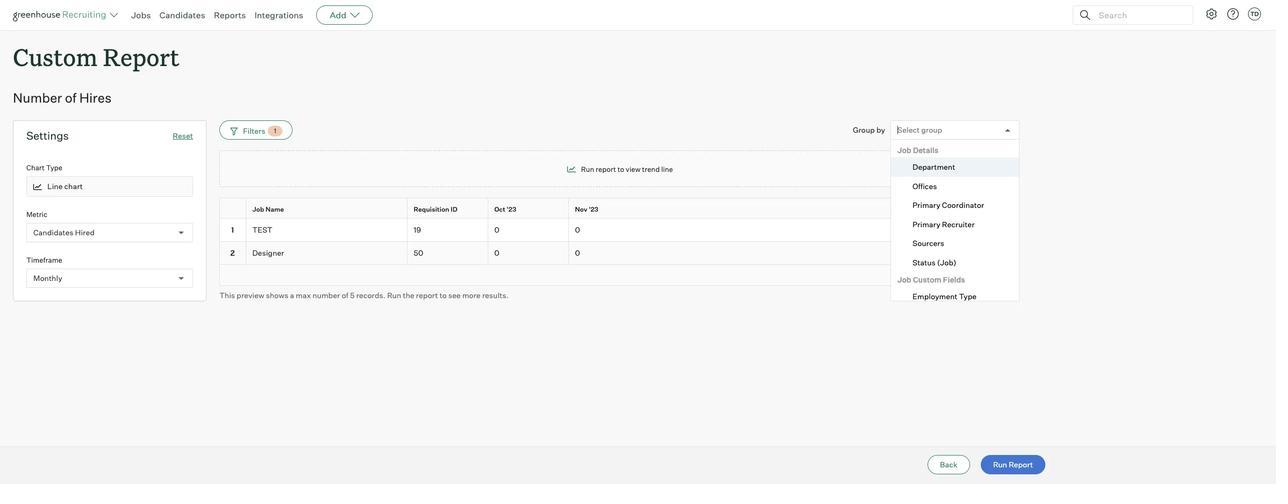 Task type: vqa. For each thing, say whether or not it's contained in the screenshot.
Primary for Primary Recruiter
yes



Task type: locate. For each thing, give the bounding box(es) containing it.
primary up "sourcers"
[[913, 220, 941, 229]]

0 horizontal spatial of
[[65, 90, 76, 106]]

'23
[[507, 206, 516, 214], [589, 206, 598, 214]]

1 horizontal spatial candidates
[[159, 10, 205, 20]]

job inside column header
[[252, 206, 264, 214]]

job details
[[898, 146, 939, 155]]

report inside button
[[1009, 460, 1033, 470]]

1 horizontal spatial of
[[342, 291, 348, 300]]

type right the chart
[[46, 164, 62, 172]]

results.
[[482, 291, 509, 300]]

1 horizontal spatial type
[[959, 292, 977, 301]]

(job)
[[937, 258, 957, 267]]

custom report
[[13, 41, 179, 73]]

0 horizontal spatial 1
[[231, 225, 234, 235]]

run inside button
[[993, 460, 1007, 470]]

1 horizontal spatial to
[[618, 165, 624, 174]]

run left the
[[387, 291, 401, 300]]

back button
[[928, 456, 970, 475]]

greenhouse recruiting image
[[13, 9, 110, 22]]

0 horizontal spatial '23
[[507, 206, 516, 214]]

back
[[940, 460, 958, 470]]

0 vertical spatial primary
[[913, 201, 941, 210]]

1 cell
[[219, 219, 246, 242]]

1 horizontal spatial 1
[[274, 127, 276, 135]]

report right the
[[416, 291, 438, 300]]

row containing 1
[[219, 219, 1020, 242]]

column header
[[219, 198, 248, 221]]

trend
[[642, 165, 660, 174]]

1 primary from the top
[[913, 201, 941, 210]]

0 vertical spatial candidates
[[159, 10, 205, 20]]

line
[[47, 182, 63, 191]]

0 horizontal spatial type
[[46, 164, 62, 172]]

2 row from the top
[[219, 219, 1020, 242]]

1 vertical spatial 1
[[231, 225, 234, 235]]

run up nov '23
[[581, 165, 594, 174]]

job for job name
[[252, 206, 264, 214]]

custom down status
[[913, 275, 942, 285]]

type down the fields
[[959, 292, 977, 301]]

1 up 2 in the left of the page
[[231, 225, 234, 235]]

1
[[274, 127, 276, 135], [231, 225, 234, 235]]

report left 'view' at the top of the page
[[596, 165, 616, 174]]

group
[[921, 126, 942, 135]]

of
[[65, 90, 76, 106], [342, 291, 348, 300]]

configure image
[[1205, 8, 1218, 20]]

reset
[[173, 131, 193, 140]]

timeframe
[[26, 256, 62, 264]]

row containing job name
[[219, 198, 1020, 221]]

sourcers
[[913, 239, 944, 248]]

requisition id
[[414, 206, 458, 214]]

candidates hired
[[33, 228, 95, 237]]

2 '23 from the left
[[589, 206, 598, 214]]

job
[[898, 146, 912, 155], [252, 206, 264, 214], [898, 275, 912, 285]]

candidates down metric
[[33, 228, 73, 237]]

employment
[[913, 292, 958, 301]]

row group containing 1
[[219, 219, 1020, 265]]

number
[[13, 90, 62, 106]]

primary
[[913, 201, 941, 210], [913, 220, 941, 229]]

candidates
[[159, 10, 205, 20], [33, 228, 73, 237]]

1 horizontal spatial report
[[1009, 460, 1033, 470]]

recruiter
[[942, 220, 975, 229]]

requisition id column header
[[408, 198, 491, 221]]

0 vertical spatial report
[[596, 165, 616, 174]]

2 primary from the top
[[913, 220, 941, 229]]

fields
[[943, 275, 965, 285]]

add
[[330, 10, 346, 20]]

department
[[913, 163, 955, 172]]

nov '23
[[575, 206, 598, 214]]

0 vertical spatial job
[[898, 146, 912, 155]]

select group
[[898, 126, 942, 135]]

0 vertical spatial run
[[581, 165, 594, 174]]

0 horizontal spatial run
[[387, 291, 401, 300]]

reports
[[214, 10, 246, 20]]

1 inside cell
[[231, 225, 234, 235]]

view
[[626, 165, 641, 174]]

'23 inside column header
[[507, 206, 516, 214]]

1 vertical spatial run
[[387, 291, 401, 300]]

1 vertical spatial report
[[1009, 460, 1033, 470]]

integrations
[[255, 10, 303, 20]]

1 vertical spatial custom
[[913, 275, 942, 285]]

designer
[[252, 248, 284, 258]]

line
[[661, 165, 673, 174]]

'23 right the oct
[[507, 206, 516, 214]]

2
[[230, 248, 235, 258]]

run for run report to view trend line
[[581, 165, 594, 174]]

of left the hires
[[65, 90, 76, 106]]

run report
[[993, 460, 1033, 470]]

run right back on the right of page
[[993, 460, 1007, 470]]

candidates right jobs link
[[159, 10, 205, 20]]

'23 right nov
[[589, 206, 598, 214]]

1 vertical spatial of
[[342, 291, 348, 300]]

2 horizontal spatial run
[[993, 460, 1007, 470]]

1 vertical spatial type
[[959, 292, 977, 301]]

0 vertical spatial custom
[[13, 41, 97, 73]]

2 vertical spatial job
[[898, 275, 912, 285]]

1 vertical spatial to
[[440, 291, 447, 300]]

offices
[[913, 182, 937, 191]]

run
[[581, 165, 594, 174], [387, 291, 401, 300], [993, 460, 1007, 470]]

table
[[219, 198, 1020, 286]]

row
[[219, 198, 1020, 221], [219, 219, 1020, 242], [219, 242, 1020, 265]]

to
[[618, 165, 624, 174], [440, 291, 447, 300]]

custom up number of hires
[[13, 41, 97, 73]]

report
[[103, 41, 179, 73], [1009, 460, 1033, 470]]

select
[[898, 126, 920, 135]]

3 row from the top
[[219, 242, 1020, 265]]

1 vertical spatial job
[[252, 206, 264, 214]]

of left 5
[[342, 291, 348, 300]]

custom
[[13, 41, 97, 73], [913, 275, 942, 285]]

see
[[448, 291, 461, 300]]

preview
[[237, 291, 264, 300]]

1 '23 from the left
[[507, 206, 516, 214]]

job custom fields
[[898, 275, 965, 285]]

1 vertical spatial primary
[[913, 220, 941, 229]]

this
[[219, 291, 235, 300]]

0 horizontal spatial report
[[416, 291, 438, 300]]

1 horizontal spatial run
[[581, 165, 594, 174]]

candidates for candidates hired
[[33, 228, 73, 237]]

type
[[46, 164, 62, 172], [959, 292, 977, 301]]

0 horizontal spatial candidates
[[33, 228, 73, 237]]

Search text field
[[1096, 7, 1183, 23]]

run report button
[[981, 456, 1046, 475]]

metric
[[26, 210, 47, 219]]

name
[[266, 206, 284, 214]]

0 horizontal spatial report
[[103, 41, 179, 73]]

0 vertical spatial to
[[618, 165, 624, 174]]

1 horizontal spatial '23
[[589, 206, 598, 214]]

0 vertical spatial report
[[103, 41, 179, 73]]

1 right filters
[[274, 127, 276, 135]]

job for job custom fields
[[898, 275, 912, 285]]

0 vertical spatial type
[[46, 164, 62, 172]]

19
[[414, 225, 421, 235]]

this preview shows a max number of 5 records. run the report to see more results.
[[219, 291, 509, 300]]

reports link
[[214, 10, 246, 20]]

to left 'view' at the top of the page
[[618, 165, 624, 174]]

0
[[494, 225, 499, 235], [575, 225, 580, 235], [494, 248, 499, 258], [575, 248, 580, 258]]

1 vertical spatial candidates
[[33, 228, 73, 237]]

primary down offices
[[913, 201, 941, 210]]

1 row from the top
[[219, 198, 1020, 221]]

report
[[596, 165, 616, 174], [416, 291, 438, 300]]

jobs
[[131, 10, 151, 20]]

shows
[[266, 291, 288, 300]]

line chart
[[47, 182, 83, 191]]

row group
[[219, 219, 1020, 265]]

to left see
[[440, 291, 447, 300]]

2 vertical spatial run
[[993, 460, 1007, 470]]



Task type: describe. For each thing, give the bounding box(es) containing it.
nov
[[575, 206, 588, 214]]

2 cell
[[219, 242, 246, 265]]

jobs link
[[131, 10, 151, 20]]

0 horizontal spatial to
[[440, 291, 447, 300]]

number of hires
[[13, 90, 111, 106]]

run for run report
[[993, 460, 1007, 470]]

5
[[350, 291, 355, 300]]

primary for primary coordinator
[[913, 201, 941, 210]]

report for custom report
[[103, 41, 179, 73]]

by
[[877, 125, 885, 135]]

max
[[296, 291, 311, 300]]

50
[[414, 248, 423, 258]]

filters
[[243, 126, 265, 135]]

test
[[252, 225, 272, 235]]

requisition
[[414, 206, 449, 214]]

job name column header
[[246, 198, 410, 221]]

more
[[462, 291, 481, 300]]

run report to view trend line
[[581, 165, 673, 174]]

hired
[[75, 228, 95, 237]]

oct '23 column header
[[488, 198, 571, 221]]

candidates for candidates
[[159, 10, 205, 20]]

table containing 1
[[219, 198, 1020, 286]]

settings
[[26, 129, 69, 143]]

the
[[403, 291, 414, 300]]

chart
[[64, 182, 83, 191]]

number
[[313, 291, 340, 300]]

job for job details
[[898, 146, 912, 155]]

primary for primary recruiter
[[913, 220, 941, 229]]

add button
[[316, 5, 373, 25]]

details
[[913, 146, 939, 155]]

0 horizontal spatial custom
[[13, 41, 97, 73]]

1 horizontal spatial custom
[[913, 275, 942, 285]]

status (job)
[[913, 258, 957, 267]]

id
[[451, 206, 458, 214]]

filter image
[[229, 127, 238, 136]]

coordinator
[[942, 201, 984, 210]]

oct '23
[[494, 206, 516, 214]]

1 horizontal spatial report
[[596, 165, 616, 174]]

employment type
[[913, 292, 977, 301]]

0 vertical spatial 1
[[274, 127, 276, 135]]

chart type
[[26, 164, 62, 172]]

group by
[[853, 125, 885, 135]]

row containing 2
[[219, 242, 1020, 265]]

integrations link
[[255, 10, 303, 20]]

type for employment type
[[959, 292, 977, 301]]

td button
[[1246, 5, 1263, 23]]

candidates link
[[159, 10, 205, 20]]

job name
[[252, 206, 284, 214]]

'23 for oct '23
[[507, 206, 516, 214]]

monthly
[[33, 274, 62, 283]]

chart
[[26, 164, 45, 172]]

primary recruiter
[[913, 220, 975, 229]]

reset link
[[173, 131, 193, 140]]

td
[[1250, 10, 1259, 18]]

status
[[913, 258, 936, 267]]

report for run report
[[1009, 460, 1033, 470]]

td button
[[1248, 8, 1261, 20]]

0 vertical spatial of
[[65, 90, 76, 106]]

1 vertical spatial report
[[416, 291, 438, 300]]

group
[[853, 125, 875, 135]]

primary coordinator
[[913, 201, 984, 210]]

oct
[[494, 206, 505, 214]]

records.
[[356, 291, 386, 300]]

a
[[290, 291, 294, 300]]

'23 for nov '23
[[589, 206, 598, 214]]

type for chart type
[[46, 164, 62, 172]]

hires
[[79, 90, 111, 106]]



